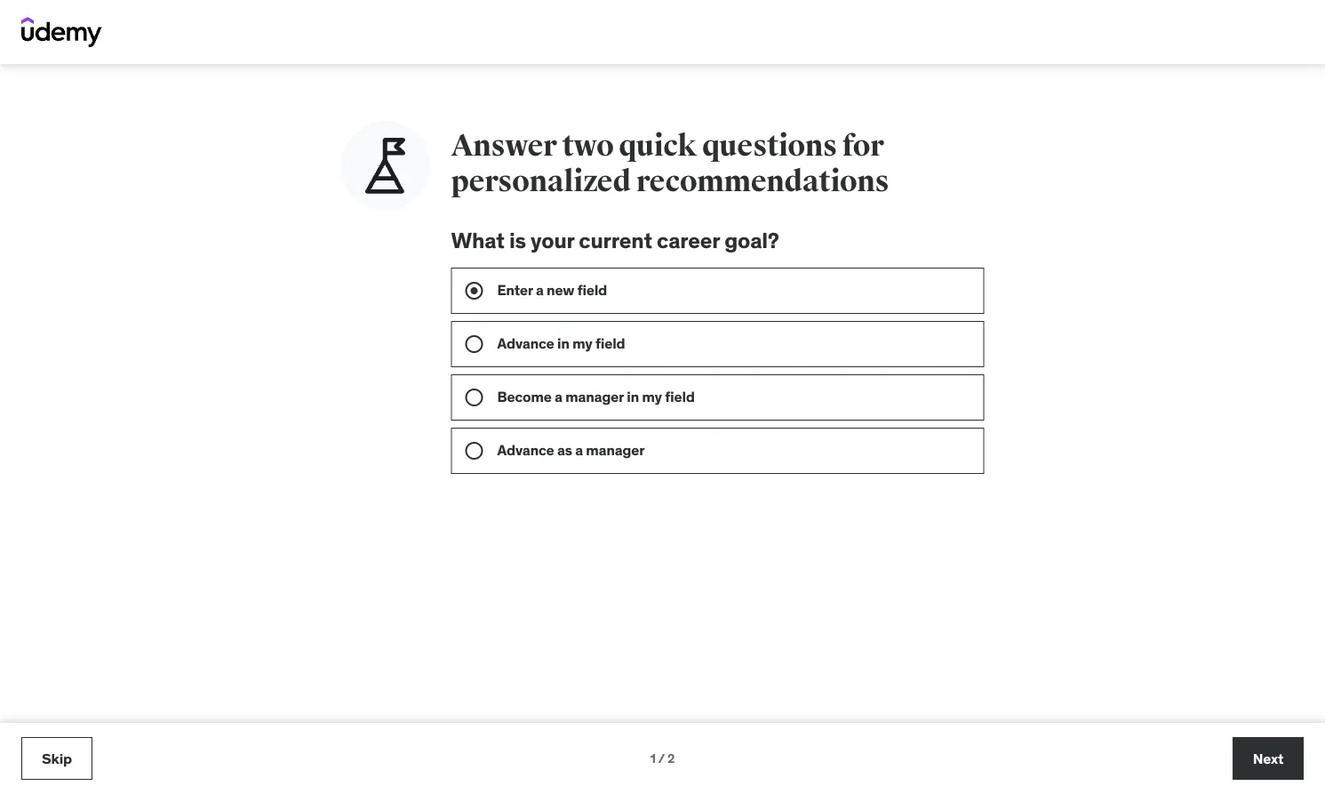 Task type: describe. For each thing, give the bounding box(es) containing it.
what
[[451, 227, 505, 253]]

a for enter
[[536, 281, 544, 299]]

1 horizontal spatial in
[[627, 388, 639, 406]]

1 vertical spatial manager
[[586, 441, 645, 459]]

recommendations
[[636, 163, 889, 200]]

/
[[658, 750, 665, 766]]

next button
[[1233, 737, 1304, 780]]

0 horizontal spatial in
[[557, 334, 570, 352]]

current
[[579, 227, 653, 253]]

questions
[[702, 127, 837, 164]]

answer
[[451, 127, 557, 164]]

skip link
[[21, 737, 92, 780]]

enter
[[498, 281, 533, 299]]

what is your current career goal?
[[451, 227, 779, 253]]

advance for advance as a manager
[[498, 441, 555, 459]]

a for become
[[555, 388, 563, 406]]

quick
[[619, 127, 697, 164]]

for
[[843, 127, 884, 164]]

1
[[651, 750, 656, 766]]

2 horizontal spatial a
[[575, 441, 583, 459]]

advance in my field
[[498, 334, 626, 352]]

become a manager in my field
[[498, 388, 695, 406]]

answer two quick questions for personalized recommendations
[[451, 127, 889, 200]]

goal?
[[725, 227, 779, 253]]

1 / 2
[[651, 750, 675, 766]]



Task type: vqa. For each thing, say whether or not it's contained in the screenshot.
information
no



Task type: locate. For each thing, give the bounding box(es) containing it.
manager right as
[[586, 441, 645, 459]]

udemy image
[[21, 17, 102, 47]]

2 vertical spatial a
[[575, 441, 583, 459]]

two
[[562, 127, 614, 164]]

become
[[498, 388, 552, 406]]

1 vertical spatial in
[[627, 388, 639, 406]]

manager up the advance as a manager
[[566, 388, 624, 406]]

advance
[[498, 334, 555, 352], [498, 441, 555, 459]]

2 advance from the top
[[498, 441, 555, 459]]

in up the advance as a manager
[[627, 388, 639, 406]]

a right as
[[575, 441, 583, 459]]

0 horizontal spatial a
[[536, 281, 544, 299]]

as
[[557, 441, 573, 459]]

field
[[578, 281, 607, 299], [596, 334, 626, 352], [665, 388, 695, 406]]

my
[[573, 334, 593, 352], [642, 388, 662, 406]]

in
[[557, 334, 570, 352], [627, 388, 639, 406]]

field for advance in my field
[[596, 334, 626, 352]]

1 vertical spatial my
[[642, 388, 662, 406]]

0 vertical spatial my
[[573, 334, 593, 352]]

0 vertical spatial field
[[578, 281, 607, 299]]

is
[[509, 227, 526, 253]]

1 vertical spatial field
[[596, 334, 626, 352]]

in down "new"
[[557, 334, 570, 352]]

1 advance from the top
[[498, 334, 555, 352]]

2 vertical spatial field
[[665, 388, 695, 406]]

0 vertical spatial a
[[536, 281, 544, 299]]

a right become
[[555, 388, 563, 406]]

advance left as
[[498, 441, 555, 459]]

1 horizontal spatial my
[[642, 388, 662, 406]]

1 vertical spatial a
[[555, 388, 563, 406]]

personalized
[[451, 163, 631, 200]]

0 vertical spatial advance
[[498, 334, 555, 352]]

advance up become
[[498, 334, 555, 352]]

0 vertical spatial in
[[557, 334, 570, 352]]

0 horizontal spatial my
[[573, 334, 593, 352]]

a left "new"
[[536, 281, 544, 299]]

skip
[[42, 749, 72, 767]]

a
[[536, 281, 544, 299], [555, 388, 563, 406], [575, 441, 583, 459]]

next
[[1254, 749, 1284, 767]]

new
[[547, 281, 575, 299]]

manager
[[566, 388, 624, 406], [586, 441, 645, 459]]

advance as a manager
[[498, 441, 645, 459]]

field for enter a new field
[[578, 281, 607, 299]]

career
[[657, 227, 720, 253]]

2
[[668, 750, 675, 766]]

1 vertical spatial advance
[[498, 441, 555, 459]]

your
[[531, 227, 575, 253]]

advance for advance in my field
[[498, 334, 555, 352]]

1 horizontal spatial a
[[555, 388, 563, 406]]

enter a new field
[[498, 281, 607, 299]]

0 vertical spatial manager
[[566, 388, 624, 406]]



